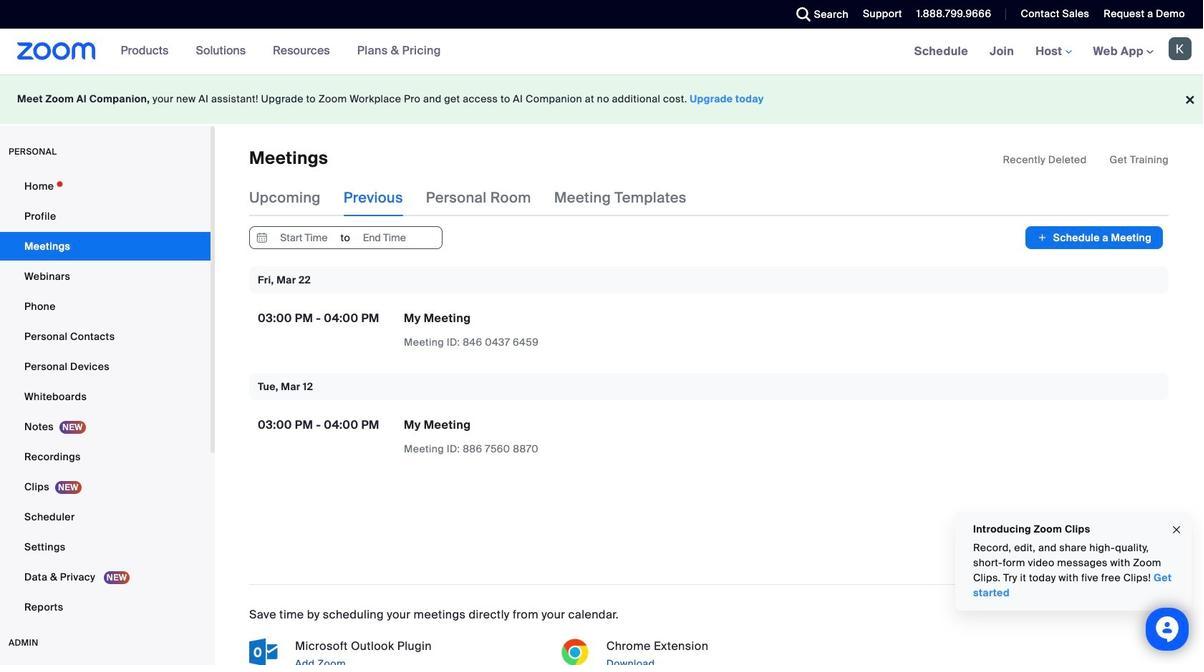 Task type: describe. For each thing, give the bounding box(es) containing it.
date image
[[254, 227, 271, 249]]

tabs of meeting tab list
[[249, 179, 710, 217]]

profile picture image
[[1170, 37, 1192, 60]]

Date Range Picker Start field
[[271, 227, 337, 249]]

2 vertical spatial application
[[404, 418, 655, 457]]

zoom logo image
[[17, 42, 96, 60]]

product information navigation
[[110, 29, 452, 75]]

my meeting element for bottommost application
[[404, 418, 471, 433]]



Task type: vqa. For each thing, say whether or not it's contained in the screenshot.
Tabs of meeting tab list
yes



Task type: locate. For each thing, give the bounding box(es) containing it.
1 my meeting element from the top
[[404, 311, 471, 326]]

add image
[[1038, 231, 1048, 245]]

Date Range Picker End field
[[351, 227, 418, 249]]

2 my meeting element from the top
[[404, 418, 471, 433]]

0 vertical spatial my meeting element
[[404, 311, 471, 326]]

1 vertical spatial my meeting element
[[404, 418, 471, 433]]

application
[[1004, 153, 1170, 167], [404, 311, 655, 351], [404, 418, 655, 457]]

meetings navigation
[[904, 29, 1204, 75]]

personal menu menu
[[0, 172, 211, 623]]

1 vertical spatial application
[[404, 311, 655, 351]]

my meeting element
[[404, 311, 471, 326], [404, 418, 471, 433]]

my meeting element for middle application
[[404, 311, 471, 326]]

0 vertical spatial application
[[1004, 153, 1170, 167]]

banner
[[0, 29, 1204, 75]]

footer
[[0, 75, 1204, 124]]

close image
[[1172, 522, 1183, 538]]



